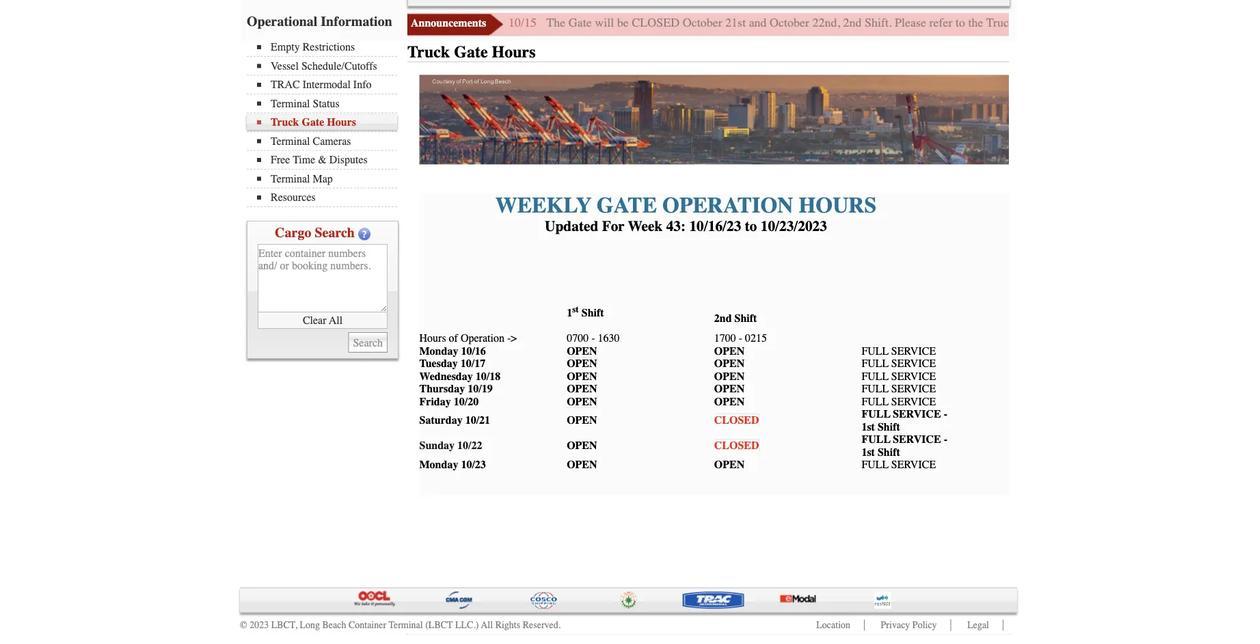 Task type: locate. For each thing, give the bounding box(es) containing it.
service for 10/18
[[891, 370, 936, 383]]

be
[[617, 16, 629, 30]]

free
[[271, 154, 290, 166]]

vessel
[[271, 60, 299, 72]]

1
[[567, 307, 572, 320]]

all
[[329, 314, 343, 327], [481, 620, 493, 631]]

0 vertical spatial 1st
[[862, 421, 875, 433]]

hours left of
[[419, 332, 446, 345]]

1 vertical spatial truck
[[408, 43, 450, 62]]

monday for monday 10/16
[[419, 345, 458, 357]]

2 for from the left
[[1241, 16, 1255, 30]]

1 horizontal spatial october
[[770, 16, 810, 30]]

3 full service from the top
[[862, 370, 936, 383]]

10/15
[[509, 16, 537, 30]]

4 full service from the top
[[862, 383, 936, 395]]

empty
[[271, 41, 300, 54]]

2 vertical spatial shift
[[878, 446, 900, 459]]

2 monday from the top
[[419, 459, 458, 471]]

1 horizontal spatial all
[[481, 620, 493, 631]]

closed
[[632, 16, 680, 30], [714, 414, 759, 427], [714, 440, 759, 452]]

6 full from the top
[[862, 408, 891, 421]]

gate
[[569, 16, 592, 30], [1019, 16, 1042, 30], [454, 43, 488, 62], [302, 116, 324, 129]]

2 october from the left
[[770, 16, 810, 30]]

operation
[[663, 193, 793, 218]]

menu bar
[[408, 0, 1011, 7], [247, 40, 404, 208]]

service for 10/16
[[891, 345, 936, 357]]

to left the
[[956, 16, 966, 30]]

truck inside empty restrictions vessel schedule/cutoffs trac intermodal info terminal status truck gate hours terminal cameras free time & disputes terminal map resources
[[271, 116, 299, 129]]

2 full service - 1st shift from the top
[[862, 433, 948, 459]]

st
[[572, 305, 579, 315]]

truck down announcements
[[408, 43, 450, 62]]

1 horizontal spatial for
[[1241, 16, 1255, 30]]

2 horizontal spatial truck
[[987, 16, 1015, 30]]

privacy
[[881, 620, 910, 631]]

open
[[567, 345, 597, 357], [714, 345, 745, 357], [567, 357, 597, 370], [714, 357, 745, 370], [567, 370, 597, 383], [714, 370, 745, 383], [567, 383, 597, 395], [714, 383, 745, 395], [567, 395, 597, 408], [714, 395, 745, 408], [567, 414, 597, 427], [567, 440, 597, 452], [567, 459, 597, 471], [714, 459, 745, 471]]

restrictions
[[303, 41, 355, 54]]

0 horizontal spatial menu bar
[[247, 40, 404, 208]]

1st for 10/22
[[862, 446, 875, 459]]

2 1st from the top
[[862, 446, 875, 459]]

0 vertical spatial closed
[[632, 16, 680, 30]]

0 horizontal spatial to
[[745, 218, 757, 235]]

truck down the trac
[[271, 116, 299, 129]]

5 full service from the top
[[862, 459, 936, 471]]

service for 10/19
[[891, 383, 936, 395]]

monday up the wednesday
[[419, 345, 458, 357]]

full service for monday 10/16
[[862, 345, 936, 357]]

1 vertical spatial monday
[[419, 459, 458, 471]]

trac intermodal info link
[[257, 79, 397, 91]]

5 full from the top
[[862, 395, 889, 408]]

truck
[[987, 16, 1015, 30], [408, 43, 450, 62], [271, 116, 299, 129]]

1 monday from the top
[[419, 345, 458, 357]]

0 vertical spatial truck
[[987, 16, 1015, 30]]

10/19
[[468, 383, 493, 395]]

october left 21st
[[683, 16, 722, 30]]

22nd,
[[813, 16, 840, 30]]

-
[[507, 332, 511, 345], [592, 332, 595, 345], [739, 332, 743, 345], [944, 408, 948, 421], [944, 433, 948, 446]]

llc.)
[[455, 620, 479, 631]]

0 horizontal spatial truck
[[271, 116, 299, 129]]

all right llc.)
[[481, 620, 493, 631]]

terminal
[[271, 97, 310, 110], [271, 135, 310, 148], [271, 173, 310, 185], [389, 620, 423, 631]]

all inside button
[[329, 314, 343, 327]]

terminal down the trac
[[271, 97, 310, 110]]

0 vertical spatial all
[[329, 314, 343, 327]]

0 vertical spatial to
[[956, 16, 966, 30]]

10/16/23
[[690, 218, 741, 235]]

shift for saturday 10/21
[[878, 421, 900, 433]]

0 vertical spatial monday
[[419, 345, 458, 357]]

reserved.
[[523, 620, 561, 631]]

all right clear
[[329, 314, 343, 327]]

hours of operation ->
[[419, 332, 517, 345]]

0215
[[745, 332, 767, 345]]

hours
[[1045, 16, 1075, 30], [492, 43, 536, 62], [327, 116, 356, 129], [419, 332, 446, 345]]

0 horizontal spatial for
[[1128, 16, 1142, 30]]

>
[[511, 332, 517, 345]]

1 vertical spatial to
[[745, 218, 757, 235]]

truck right the
[[987, 16, 1015, 30]]

for right page
[[1128, 16, 1142, 30]]

0 vertical spatial 2nd
[[843, 16, 862, 30]]

lbct,
[[271, 620, 297, 631]]

&
[[318, 154, 327, 166]]

1 vertical spatial menu bar
[[247, 40, 404, 208]]

2 vertical spatial closed
[[714, 440, 759, 452]]

1 vertical spatial 1st
[[862, 446, 875, 459]]

1 full from the top
[[862, 345, 889, 357]]

1 vertical spatial closed
[[714, 414, 759, 427]]

1 full service - 1st shift from the top
[[862, 408, 948, 433]]

hours up cameras at top
[[327, 116, 356, 129]]

1 horizontal spatial to
[[956, 16, 966, 30]]

hours
[[799, 193, 877, 218]]

shift
[[735, 312, 757, 325], [878, 421, 900, 433], [878, 446, 900, 459]]

8 full from the top
[[862, 459, 889, 471]]

monday down sunday
[[419, 459, 458, 471]]

sunday 10/22
[[419, 440, 482, 452]]

for right details
[[1241, 16, 1255, 30]]

2 vertical spatial truck
[[271, 116, 299, 129]]

trac
[[271, 79, 300, 91]]

2nd left shift.
[[843, 16, 862, 30]]

of
[[449, 332, 458, 345]]

21st
[[726, 16, 746, 30]]

information
[[321, 14, 392, 29]]

full service
[[862, 345, 936, 357], [862, 357, 936, 370], [862, 370, 936, 383], [862, 383, 936, 395], [862, 459, 936, 471]]

service for 10/23
[[891, 459, 936, 471]]

2nd up 1700
[[714, 312, 732, 325]]

1 vertical spatial shift
[[878, 421, 900, 433]]

10/23
[[461, 459, 486, 471]]

0700
[[567, 332, 589, 345]]

full service - 1st shift for 10/22
[[862, 433, 948, 459]]

1st
[[862, 421, 875, 433], [862, 446, 875, 459]]

october
[[683, 16, 722, 30], [770, 16, 810, 30]]

0 horizontal spatial october
[[683, 16, 722, 30]]

gate
[[1182, 16, 1202, 30]]

hours left web
[[1045, 16, 1075, 30]]

1700
[[714, 332, 736, 345]]

beach
[[322, 620, 346, 631]]

hours down 10/15
[[492, 43, 536, 62]]

10/16
[[461, 345, 486, 357]]

0 horizontal spatial 2nd
[[714, 312, 732, 325]]

friday 10/20
[[419, 395, 479, 408]]

privacy policy
[[881, 620, 937, 631]]

full
[[862, 345, 889, 357], [862, 357, 889, 370], [862, 370, 889, 383], [862, 383, 889, 395], [862, 395, 889, 408], [862, 408, 891, 421], [862, 433, 891, 446], [862, 459, 889, 471]]

10/18
[[476, 370, 501, 383]]

full service for monday 10/23
[[862, 459, 936, 471]]

october right and
[[770, 16, 810, 30]]

1 1st from the top
[[862, 421, 875, 433]]

gate down 'status'
[[302, 116, 324, 129]]

0 horizontal spatial all
[[329, 314, 343, 327]]

cameras
[[313, 135, 351, 148]]

schedule/cutoffs
[[301, 60, 377, 72]]

2 full service from the top
[[862, 357, 936, 370]]

truck gate hours
[[408, 43, 536, 62]]

status
[[313, 97, 340, 110]]

tuesday
[[419, 357, 458, 370]]

0 vertical spatial menu bar
[[408, 0, 1011, 7]]

1 st shift​
[[567, 305, 604, 320]]

1 full service from the top
[[862, 345, 936, 357]]

to right 10/16/23 on the right top of page
[[745, 218, 757, 235]]

None submit
[[348, 333, 388, 353]]

empty restrictions link
[[257, 41, 397, 54]]

Enter container numbers and/ or booking numbers.  text field
[[258, 244, 388, 313]]



Task type: describe. For each thing, give the bounding box(es) containing it.
2 full from the top
[[862, 357, 889, 370]]

updated
[[545, 218, 599, 235]]

2023
[[250, 620, 269, 631]]

long
[[300, 620, 320, 631]]

1 horizontal spatial 2nd
[[843, 16, 862, 30]]

gate right the
[[1019, 16, 1042, 30]]

1 horizontal spatial truck
[[408, 43, 450, 62]]

terminal cameras link
[[257, 135, 397, 148]]

map
[[313, 173, 333, 185]]

4 full from the top
[[862, 383, 889, 395]]

1700 - 0215
[[714, 332, 767, 345]]

legal link
[[968, 620, 989, 631]]

monday for monday 10/23
[[419, 459, 458, 471]]

terminal up free
[[271, 135, 310, 148]]

please
[[895, 16, 927, 30]]

clear all
[[303, 314, 343, 327]]

service for 10/17
[[891, 357, 936, 370]]

full serv ice
[[862, 395, 936, 408]]

0700 - 1630
[[567, 332, 620, 345]]

43:
[[666, 218, 686, 235]]

10/20
[[454, 395, 479, 408]]

2nd shift
[[714, 312, 757, 325]]

10/17
[[461, 357, 486, 370]]

friday
[[419, 395, 451, 408]]

operational information
[[247, 14, 392, 29]]

full service for thursday 10/19
[[862, 383, 936, 395]]

sunday
[[419, 440, 455, 452]]

resources link
[[257, 191, 397, 204]]

intermodal
[[303, 79, 351, 91]]

thursday 10/19
[[419, 383, 493, 395]]

the
[[547, 16, 566, 30]]

monday 10/16
[[419, 345, 486, 357]]

location link
[[817, 620, 851, 631]]

container
[[349, 620, 386, 631]]

10/23/2023
[[761, 218, 827, 235]]

3 full from the top
[[862, 370, 889, 383]]

terminal status link
[[257, 97, 397, 110]]

disputes
[[329, 154, 368, 166]]

operation
[[461, 332, 505, 345]]

menu bar containing empty restrictions
[[247, 40, 404, 208]]

wednesday
[[419, 370, 473, 383]]

operational
[[247, 14, 318, 29]]

rights
[[495, 620, 520, 631]]

page
[[1102, 16, 1125, 30]]

clear
[[303, 314, 327, 327]]

cargo search
[[275, 225, 355, 241]]

wednesday 10/18
[[419, 370, 501, 383]]

shift for sunday 10/22
[[878, 446, 900, 459]]

1 horizontal spatial menu bar
[[408, 0, 1011, 7]]

will
[[595, 16, 614, 30]]

free time & disputes link
[[257, 154, 397, 166]]

ice
[[919, 395, 936, 408]]

tuesday 10/17
[[419, 357, 486, 370]]

1 vertical spatial all
[[481, 620, 493, 631]]

full service for tuesday 10/17
[[862, 357, 936, 370]]

full service - 1st shift for 10/21
[[862, 408, 948, 433]]

empty restrictions vessel schedule/cutoffs trac intermodal info terminal status truck gate hours terminal cameras free time & disputes terminal map resources
[[271, 41, 377, 204]]

10/21
[[465, 414, 490, 427]]

monday 10/23
[[419, 459, 486, 471]]

© 2023 lbct, long beach container terminal (lbct llc.) all rights reserved.
[[240, 620, 561, 631]]

terminal map link
[[257, 173, 397, 185]]

7 full from the top
[[862, 433, 891, 446]]

legal
[[968, 620, 989, 631]]

weekly
[[496, 193, 592, 218]]

time
[[293, 154, 315, 166]]

1 october from the left
[[683, 16, 722, 30]]

location
[[817, 620, 851, 631]]

shift.
[[865, 16, 892, 30]]

hours inside empty restrictions vessel schedule/cutoffs trac intermodal info terminal status truck gate hours terminal cameras free time & disputes terminal map resources
[[327, 116, 356, 129]]

10/22
[[458, 440, 482, 452]]

announcements
[[411, 17, 486, 30]]

shift​
[[582, 307, 604, 320]]

(lbct
[[425, 620, 453, 631]]

serv
[[891, 395, 919, 408]]

the
[[969, 16, 984, 30]]

gate
[[597, 193, 657, 218]]

week
[[628, 218, 663, 235]]

gate inside empty restrictions vessel schedule/cutoffs trac intermodal info terminal status truck gate hours terminal cameras free time & disputes terminal map resources
[[302, 116, 324, 129]]

info
[[353, 79, 372, 91]]

refer
[[930, 16, 953, 30]]

0 vertical spatial shift
[[735, 312, 757, 325]]

for
[[602, 218, 625, 235]]

truck gate hours link
[[257, 116, 397, 129]]

terminal left (lbct
[[389, 620, 423, 631]]

terminal up resources
[[271, 173, 310, 185]]

cargo
[[275, 225, 311, 241]]

1 for from the left
[[1128, 16, 1142, 30]]

weekly gate operation hours
[[496, 193, 877, 218]]

full service for wednesday 10/18
[[862, 370, 936, 383]]

resources
[[271, 191, 316, 204]]

gate right 'the'
[[569, 16, 592, 30]]

gate down announcements
[[454, 43, 488, 62]]

updated for week 43: 10/16/23 to 10/23/2023
[[545, 218, 827, 235]]

saturday 10/21
[[419, 414, 490, 427]]

web
[[1078, 16, 1099, 30]]

1 vertical spatial 2nd
[[714, 312, 732, 325]]

saturday
[[419, 414, 463, 427]]

policy
[[913, 620, 937, 631]]

1st for 10/21
[[862, 421, 875, 433]]

and
[[749, 16, 767, 30]]

details
[[1205, 16, 1238, 30]]

vessel schedule/cutoffs link
[[257, 60, 397, 72]]



